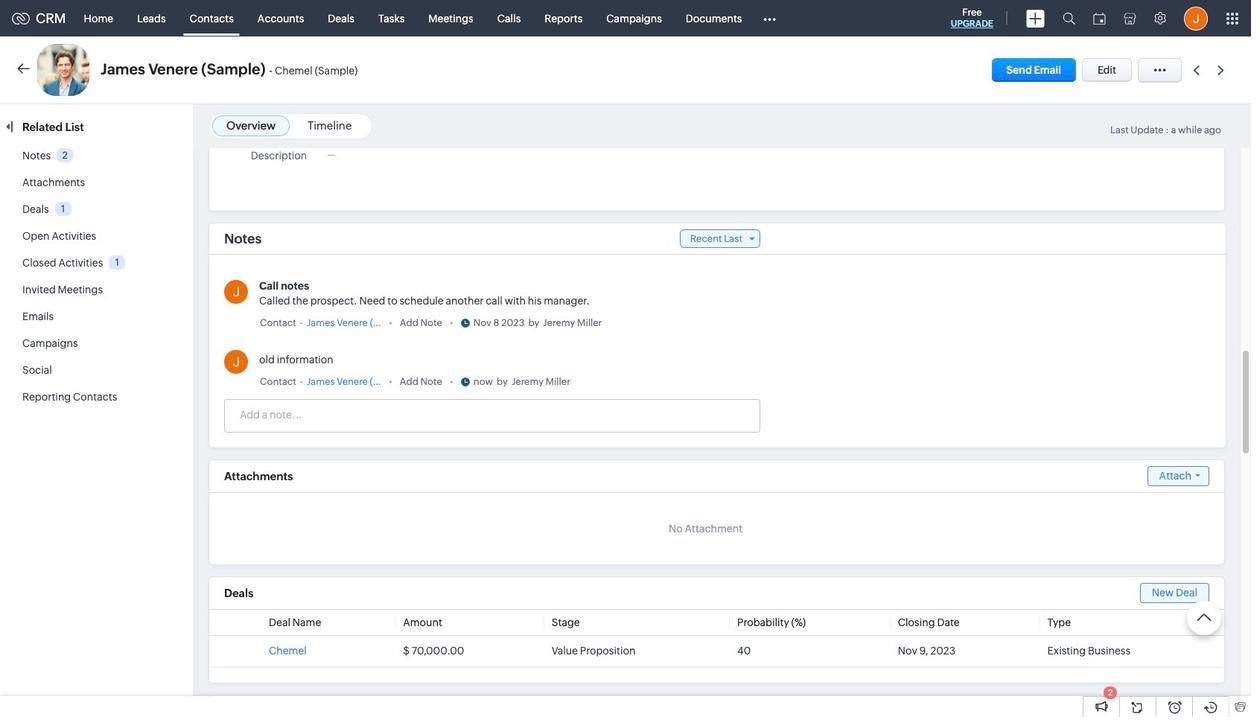 Task type: describe. For each thing, give the bounding box(es) containing it.
Other Modules field
[[754, 6, 786, 30]]

logo image
[[12, 12, 30, 24]]

profile element
[[1175, 0, 1217, 36]]

previous record image
[[1193, 65, 1200, 75]]



Task type: vqa. For each thing, say whether or not it's contained in the screenshot.
other modules field
yes



Task type: locate. For each thing, give the bounding box(es) containing it.
create menu element
[[1018, 0, 1054, 36]]

next record image
[[1218, 65, 1228, 75]]

profile image
[[1184, 6, 1208, 30]]

calendar image
[[1094, 12, 1106, 24]]

search image
[[1063, 12, 1076, 25]]

create menu image
[[1027, 9, 1045, 27]]

Add a note... field
[[225, 407, 759, 422]]

search element
[[1054, 0, 1085, 37]]



